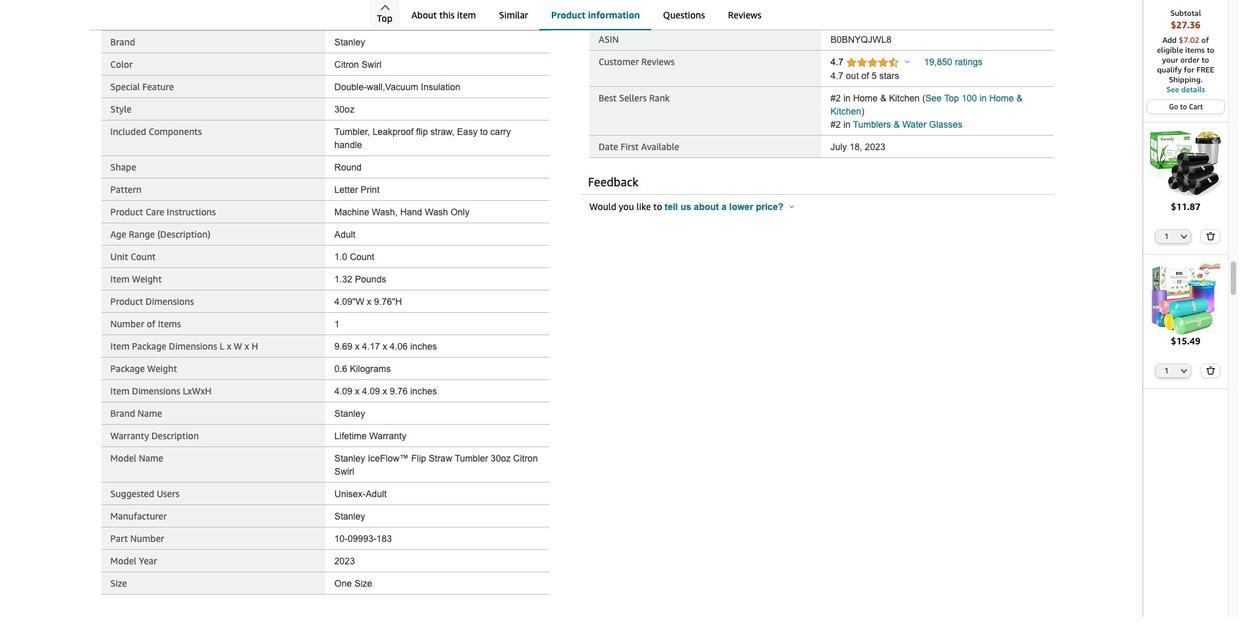 Task type: locate. For each thing, give the bounding box(es) containing it.
number down product dimensions
[[110, 318, 144, 329]]

to
[[1207, 45, 1215, 55], [1202, 55, 1210, 65], [1181, 102, 1188, 111], [480, 127, 488, 137], [654, 201, 662, 212]]

suggested users
[[110, 488, 180, 499]]

name down warranty description
[[139, 453, 163, 464]]

weight up product dimensions
[[132, 273, 162, 285]]

1 inches from the top
[[410, 341, 437, 352]]

‎stanley up the ‎citron
[[335, 37, 365, 48]]

2 ‎stanley from the top
[[335, 409, 365, 419]]

see details link
[[1150, 84, 1222, 94]]

2 1 from the top
[[1165, 366, 1169, 375]]

home inside see top 100 in home & kitchen
[[990, 93, 1014, 104]]

0 horizontal spatial size
[[110, 578, 127, 589]]

top left about
[[377, 13, 393, 24]]

5
[[872, 71, 877, 81]]

1 vertical spatial 4.7
[[831, 71, 844, 81]]

& inside see top 100 in home & kitchen
[[1017, 93, 1023, 104]]

product care instructions
[[110, 206, 216, 217]]

model up 'suggested'
[[110, 453, 136, 464]]

1 vertical spatial dropdown image
[[1181, 368, 1188, 374]]

19,850
[[924, 57, 953, 67]]

2 brand from the top
[[110, 408, 135, 419]]

#2 down 4.7 out of 5 stars
[[831, 93, 841, 104]]

qualify
[[1158, 65, 1182, 74]]

to right the go
[[1181, 102, 1188, 111]]

inches right 9.76
[[410, 386, 437, 397]]

1 vertical spatial top
[[945, 93, 959, 104]]

item
[[457, 9, 476, 20]]

‎machine wash, hand wash only
[[335, 207, 470, 217]]

1 vertical spatial swirl
[[335, 467, 355, 477]]

wash,
[[372, 207, 398, 217]]

brand for brand
[[110, 36, 135, 48]]

1 vertical spatial weight
[[147, 363, 177, 374]]

1 dropdown image from the top
[[1181, 234, 1188, 239]]

size
[[110, 578, 127, 589], [355, 579, 372, 589]]

2 inches from the top
[[410, 386, 437, 397]]

0 vertical spatial of
[[1202, 35, 1209, 45]]

& left water
[[894, 119, 900, 130]]

to left carry
[[480, 127, 488, 137]]

information
[[588, 9, 640, 20]]

hand
[[400, 207, 422, 217]]

1 horizontal spatial kitchen
[[889, 93, 920, 104]]

2 horizontal spatial of
[[1202, 35, 1209, 45]]

this
[[439, 9, 455, 20]]

2 delete image from the top
[[1206, 366, 1216, 375]]

3 ‎stanley from the top
[[335, 453, 365, 464]]

0 horizontal spatial reviews
[[642, 56, 675, 67]]

shipping.
[[1169, 74, 1203, 84]]

1 brand from the top
[[110, 36, 135, 48]]

size down model year
[[110, 578, 127, 589]]

x right ‎9.69
[[355, 341, 360, 352]]

delete image for $15.49
[[1206, 366, 1216, 375]]

for
[[1184, 65, 1195, 74]]

2 home from the left
[[990, 93, 1014, 104]]

#2 in tumblers & water glasses
[[831, 119, 963, 130]]

‎stanley inside ‎stanley iceflow™ flip straw tumbler 30oz citron swirl
[[335, 453, 365, 464]]

0 vertical spatial kitchen
[[889, 93, 920, 104]]

delete image for $11.87
[[1206, 232, 1216, 240]]

2 model from the top
[[110, 555, 136, 567]]

‎stanley up ‎lifetime
[[335, 409, 365, 419]]

4.06
[[390, 341, 408, 352]]

$15.49
[[1171, 336, 1201, 347]]

details
[[1182, 84, 1206, 94]]

1 vertical spatial #2
[[831, 119, 841, 130]]

package down number of items
[[132, 341, 166, 352]]

(description)
[[157, 229, 211, 240]]

1 vertical spatial name
[[139, 453, 163, 464]]

#2 up july
[[831, 119, 841, 130]]

x left 9.76"h
[[367, 297, 372, 307]]

‎stanley for brand name
[[335, 409, 365, 419]]

‎lifetime warranty
[[335, 431, 406, 441]]

of
[[1202, 35, 1209, 45], [862, 71, 869, 81], [147, 318, 155, 329]]

water
[[903, 119, 927, 130]]

part
[[110, 533, 128, 544]]

item up package weight
[[110, 341, 130, 352]]

home
[[853, 93, 878, 104], [990, 93, 1014, 104]]

0 vertical spatial name
[[138, 408, 162, 419]]

0 vertical spatial dimensions
[[146, 296, 194, 307]]

& for (
[[881, 93, 887, 104]]

kitchen inside see top 100 in home & kitchen
[[831, 106, 862, 117]]

in right 100
[[980, 93, 987, 104]]

swirl up ‎unisex-
[[335, 467, 355, 477]]

top
[[377, 13, 393, 24], [945, 93, 959, 104]]

product left information
[[551, 9, 586, 20]]

‎letter
[[335, 185, 358, 195]]

0 vertical spatial product
[[551, 9, 586, 20]]

0 vertical spatial swirl
[[362, 59, 382, 70]]

see up the go
[[1167, 84, 1180, 94]]

product down item weight
[[110, 296, 143, 307]]

warranty up iceflow™
[[369, 431, 406, 441]]

2 vertical spatial product
[[110, 296, 143, 307]]

1.2 gallon/330pcs strong trash bags colorful clear garbage bags by teivio, bathroom trash can bin liners, small plastic bags for home office kitchen, multicolor image
[[1150, 263, 1222, 335]]

1 vertical spatial item
[[110, 341, 130, 352]]

in for #2 in home & kitchen (
[[844, 93, 851, 104]]

1 delete image from the top
[[1206, 232, 1216, 240]]

reviews right questions
[[728, 9, 762, 20]]

0 vertical spatial brand
[[110, 36, 135, 48]]

stars
[[880, 71, 900, 81]]

0 vertical spatial top
[[377, 13, 393, 24]]

0 vertical spatial model
[[110, 453, 136, 464]]

count down range
[[131, 251, 156, 262]]

item
[[110, 273, 130, 285], [110, 341, 130, 352], [110, 385, 130, 397]]

your
[[1163, 55, 1179, 65]]

1 model from the top
[[110, 453, 136, 464]]

2 dropdown image from the top
[[1181, 368, 1188, 374]]

‎stanley
[[335, 37, 365, 48], [335, 409, 365, 419], [335, 453, 365, 464], [335, 511, 365, 522]]

brand name
[[110, 408, 162, 419]]

tell us about a lower price?
[[665, 202, 786, 212]]

straw,
[[431, 127, 455, 137]]

order
[[1181, 55, 1200, 65]]

model
[[110, 453, 136, 464], [110, 555, 136, 567]]

item up brand name
[[110, 385, 130, 397]]

weight up item dimensions  lxwxh
[[147, 363, 177, 374]]

inches right 4.06
[[410, 341, 437, 352]]

name up warranty description
[[138, 408, 162, 419]]

1 horizontal spatial of
[[862, 71, 869, 81]]

9.76
[[390, 386, 408, 397]]

count
[[131, 251, 156, 262], [350, 252, 375, 262]]

w
[[234, 341, 242, 352]]

subtotal
[[1171, 8, 1202, 18]]

dropdown image
[[1181, 234, 1188, 239], [1181, 368, 1188, 374]]

1 vertical spatial product
[[110, 206, 143, 217]]

part number
[[110, 533, 164, 544]]

see inside see top 100 in home & kitchen
[[926, 93, 942, 104]]

‎one size
[[335, 579, 372, 589]]

adult
[[366, 489, 387, 499]]

about
[[694, 202, 719, 212]]

19,850 ratings link
[[924, 57, 983, 67]]

‎round
[[335, 162, 362, 173]]

1 4.7 from the top
[[831, 57, 846, 67]]

size right ‎one
[[355, 579, 372, 589]]

‎letter print
[[335, 185, 380, 195]]

kitchen up tumblers
[[831, 106, 862, 117]]

0 horizontal spatial kitchen
[[831, 106, 862, 117]]

0 vertical spatial package
[[132, 341, 166, 352]]

date
[[599, 141, 618, 152]]

1 horizontal spatial see
[[1167, 84, 1180, 94]]

0 horizontal spatial count
[[131, 251, 156, 262]]

1 #2 from the top
[[831, 93, 841, 104]]

2 vertical spatial dimensions
[[132, 385, 180, 397]]

4.7 up out
[[831, 57, 846, 67]]

dimensions for product dimensions
[[146, 296, 194, 307]]

hommaly 1.2 gallon 240 pcs small black trash bags, strong garbage bags, bathroom trash can bin liners unscented, mini plastic bags for office, waste basket liner, fit 3,4.5,6 liters, 0.5,0.8,1,1.2 gal image
[[1150, 128, 1222, 200]]

0 vertical spatial weight
[[132, 273, 162, 285]]

you
[[619, 201, 634, 212]]

kitchen
[[889, 93, 920, 104], [831, 106, 862, 117]]

‎4.09"w
[[335, 297, 364, 307]]

model for model name
[[110, 453, 136, 464]]

‎lifetime
[[335, 431, 367, 441]]

1 vertical spatial brand
[[110, 408, 135, 419]]

0 vertical spatial 4.7
[[831, 57, 846, 67]]

0 vertical spatial 1
[[1165, 232, 1169, 240]]

best
[[599, 92, 617, 104]]

brand up warranty description
[[110, 408, 135, 419]]

sellers
[[619, 92, 647, 104]]

0 horizontal spatial &
[[881, 93, 887, 104]]

4.7 left out
[[831, 71, 844, 81]]

swirl right the ‎citron
[[362, 59, 382, 70]]

$7.02
[[1179, 35, 1200, 45]]

x right l
[[227, 341, 231, 352]]

name
[[138, 408, 162, 419], [139, 453, 163, 464]]

1 for $15.49
[[1165, 366, 1169, 375]]

4.7 inside button
[[831, 57, 846, 67]]

about this item
[[412, 9, 476, 20]]

0 vertical spatial reviews
[[728, 9, 762, 20]]

product dimensions
[[110, 296, 194, 307]]

2 #2 from the top
[[831, 119, 841, 130]]

to left tell
[[654, 201, 662, 212]]

product down pattern
[[110, 206, 143, 217]]

of left 5
[[862, 71, 869, 81]]

x right ‎4.09
[[355, 386, 360, 397]]

dimensions left l
[[169, 341, 217, 352]]

1 horizontal spatial &
[[894, 119, 900, 130]]

1 horizontal spatial count
[[350, 252, 375, 262]]

home up )
[[853, 93, 878, 104]]

2 4.7 from the top
[[831, 71, 844, 81]]

‎stanley down ‎lifetime
[[335, 453, 365, 464]]

customer reviews
[[599, 56, 675, 67]]

1 vertical spatial delete image
[[1206, 366, 1216, 375]]

top left 100
[[945, 93, 959, 104]]

date first available
[[599, 141, 679, 152]]

2 item from the top
[[110, 341, 130, 352]]

count right ‎1.0
[[350, 252, 375, 262]]

reviews up rank
[[642, 56, 675, 67]]

1 vertical spatial of
[[862, 71, 869, 81]]

1 horizontal spatial home
[[990, 93, 1014, 104]]

delete image
[[1206, 232, 1216, 240], [1206, 366, 1216, 375]]

of right $7.02
[[1202, 35, 1209, 45]]

18,
[[850, 142, 863, 152]]

see up glasses
[[926, 93, 942, 104]]

0 vertical spatial item
[[110, 273, 130, 285]]

weight for item weight
[[132, 273, 162, 285]]

1 horizontal spatial top
[[945, 93, 959, 104]]

‎stanley iceflow™ flip straw tumbler 30oz citron swirl
[[335, 453, 538, 477]]

model name
[[110, 453, 163, 464]]

package up item dimensions  lxwxh
[[110, 363, 145, 374]]

1
[[1165, 232, 1169, 240], [1165, 366, 1169, 375]]

tumblers
[[853, 119, 891, 130]]

weight
[[132, 273, 162, 285], [147, 363, 177, 374]]

see for top
[[926, 93, 942, 104]]

0 horizontal spatial top
[[377, 13, 393, 24]]

like
[[637, 201, 651, 212]]

product for product care instructions
[[110, 206, 143, 217]]

0 horizontal spatial of
[[147, 318, 155, 329]]

in up july
[[844, 119, 851, 130]]

glasses
[[929, 119, 963, 130]]

2 vertical spatial item
[[110, 385, 130, 397]]

1 vertical spatial model
[[110, 555, 136, 567]]

warranty description
[[110, 430, 199, 441]]

brand up color
[[110, 36, 135, 48]]

0 vertical spatial delete image
[[1206, 232, 1216, 240]]

1 horizontal spatial reviews
[[728, 9, 762, 20]]

included components
[[110, 126, 202, 137]]

1 ‎stanley from the top
[[335, 37, 365, 48]]

model down part
[[110, 555, 136, 567]]

0 horizontal spatial swirl
[[335, 467, 355, 477]]

2 horizontal spatial &
[[1017, 93, 1023, 104]]

number up year on the left of the page
[[130, 533, 164, 544]]

0 vertical spatial dropdown image
[[1181, 234, 1188, 239]]

x
[[367, 297, 372, 307], [227, 341, 231, 352], [245, 341, 249, 352], [355, 341, 360, 352], [383, 341, 387, 352], [355, 386, 360, 397], [383, 386, 387, 397]]

print
[[361, 185, 380, 195]]

0 vertical spatial inches
[[410, 341, 437, 352]]

to inside ‎tumbler, leakproof flip straw, easy to carry handle
[[480, 127, 488, 137]]

leakproof
[[373, 127, 414, 137]]

would
[[590, 201, 617, 212]]

dimensions down package weight
[[132, 385, 180, 397]]

count for unit count
[[131, 251, 156, 262]]

1 for $11.87
[[1165, 232, 1169, 240]]

& right 100
[[1017, 93, 1023, 104]]

4 ‎stanley from the top
[[335, 511, 365, 522]]

& down stars
[[881, 93, 887, 104]]

None submit
[[1202, 230, 1220, 243], [1202, 365, 1220, 378], [1202, 230, 1220, 243], [1202, 365, 1220, 378]]

1 vertical spatial kitchen
[[831, 106, 862, 117]]

1 vertical spatial 1
[[1165, 366, 1169, 375]]

item down the unit
[[110, 273, 130, 285]]

insulation
[[421, 82, 460, 92]]

‎0.6 kilograms
[[335, 364, 391, 374]]

1 item from the top
[[110, 273, 130, 285]]

0 vertical spatial #2
[[831, 93, 841, 104]]

see for details
[[1167, 84, 1180, 94]]

3 item from the top
[[110, 385, 130, 397]]

home right 100
[[990, 93, 1014, 104]]

#2 for #2 in tumblers & water glasses
[[831, 119, 841, 130]]

warranty down brand name
[[110, 430, 149, 441]]

kitchen left the (
[[889, 93, 920, 104]]

dropdown image down $11.87
[[1181, 234, 1188, 239]]

4.09
[[362, 386, 380, 397]]

0 horizontal spatial home
[[853, 93, 878, 104]]

in down out
[[844, 93, 851, 104]]

‎stanley for brand
[[335, 37, 365, 48]]

dimensions up items
[[146, 296, 194, 307]]

swirl inside ‎stanley iceflow™ flip straw tumbler 30oz citron swirl
[[335, 467, 355, 477]]

‎10-09993-183
[[335, 534, 392, 544]]

dropdown image down $15.49
[[1181, 368, 1188, 374]]

‎stanley down ‎unisex-
[[335, 511, 365, 522]]

0 horizontal spatial see
[[926, 93, 942, 104]]

x left h
[[245, 341, 249, 352]]

30oz
[[491, 453, 511, 464]]

tumbler
[[455, 453, 488, 464]]

of left items
[[147, 318, 155, 329]]

1 horizontal spatial swirl
[[362, 59, 382, 70]]

1 vertical spatial inches
[[410, 386, 437, 397]]

model for model year
[[110, 555, 136, 567]]

1 1 from the top
[[1165, 232, 1169, 240]]



Task type: describe. For each thing, give the bounding box(es) containing it.
2 vertical spatial of
[[147, 318, 155, 329]]

users
[[157, 488, 180, 499]]

tell
[[665, 202, 678, 212]]

2023
[[865, 142, 886, 152]]

of inside the of eligible items to your order to qualify for free shipping.
[[1202, 35, 1209, 45]]

first
[[621, 141, 639, 152]]

to right items
[[1207, 45, 1215, 55]]

age
[[110, 229, 126, 240]]

range
[[129, 229, 155, 240]]

of eligible items to your order to qualify for free shipping.
[[1157, 35, 1215, 84]]

4.7 for 4.7 out of 5 stars
[[831, 71, 844, 81]]

name for model name
[[139, 453, 163, 464]]

straw
[[429, 453, 452, 464]]

components
[[149, 126, 202, 137]]

item dimensions  lxwxh
[[110, 385, 212, 397]]

age range (description)
[[110, 229, 211, 240]]

add
[[1163, 35, 1177, 45]]

only
[[451, 207, 470, 217]]

item for item package dimensions l x w x h
[[110, 341, 130, 352]]

handle
[[335, 140, 362, 150]]

easy
[[457, 127, 478, 137]]

july
[[831, 142, 847, 152]]

item package dimensions l x w x h
[[110, 341, 258, 352]]

price?
[[756, 202, 784, 212]]

0 vertical spatial number
[[110, 318, 144, 329]]

about
[[412, 9, 437, 20]]

‎citron swirl
[[335, 59, 382, 70]]

unit
[[110, 251, 128, 262]]

‎adult
[[335, 229, 356, 240]]

product for product information
[[551, 9, 586, 20]]

in inside see top 100 in home & kitchen
[[980, 93, 987, 104]]

see top 100 in home & kitchen link
[[831, 93, 1023, 117]]

brand for brand name
[[110, 408, 135, 419]]

x left 9.76
[[383, 386, 387, 397]]

go to cart
[[1170, 102, 1203, 111]]

see details
[[1167, 84, 1206, 94]]

top inside see top 100 in home & kitchen
[[945, 93, 959, 104]]

‎machine
[[335, 207, 369, 217]]

description
[[151, 430, 199, 441]]

‎tumbler, leakproof flip straw, easy to carry handle
[[335, 127, 511, 150]]

wall,vacuum
[[367, 82, 418, 92]]

popover image
[[905, 60, 910, 63]]

care
[[146, 206, 164, 217]]

‎double-wall,vacuum insulation
[[335, 82, 460, 92]]

feedback
[[588, 175, 639, 189]]

rank
[[649, 92, 670, 104]]

inches for item package dimensions l x w x h
[[410, 341, 437, 352]]

‎1
[[335, 319, 340, 329]]

unit count
[[110, 251, 156, 262]]

‎citron
[[335, 59, 359, 70]]

‎9.69
[[335, 341, 352, 352]]

1 horizontal spatial size
[[355, 579, 372, 589]]

customer
[[599, 56, 639, 67]]

suggested
[[110, 488, 154, 499]]

flip
[[411, 453, 426, 464]]

lxwxh
[[183, 385, 212, 397]]

citron
[[513, 453, 538, 464]]

x left 4.06
[[383, 341, 387, 352]]

1 vertical spatial number
[[130, 533, 164, 544]]

$27.36
[[1171, 19, 1201, 30]]

$11.87
[[1171, 201, 1201, 212]]

weight for package weight
[[147, 363, 177, 374]]

#2 in home & kitchen (
[[831, 93, 926, 104]]

iceflow™
[[368, 453, 409, 464]]

carry
[[491, 127, 511, 137]]

4.17
[[362, 341, 380, 352]]

july 18, 2023
[[831, 142, 886, 152]]

1 home from the left
[[853, 93, 878, 104]]

special
[[110, 81, 140, 92]]

in for #2 in tumblers & water glasses
[[844, 119, 851, 130]]

popover image
[[790, 205, 795, 208]]

item for item dimensions  lxwxh
[[110, 385, 130, 397]]

1 vertical spatial dimensions
[[169, 341, 217, 352]]

eligible
[[1157, 45, 1184, 55]]

dropdown image for $11.87
[[1181, 234, 1188, 239]]

count for ‎1.0 count
[[350, 252, 375, 262]]

1 horizontal spatial warranty
[[369, 431, 406, 441]]

asin
[[599, 34, 619, 45]]

inches for item dimensions  lxwxh
[[410, 386, 437, 397]]

‎4.09"w x 9.76"h
[[335, 297, 402, 307]]

#2 for #2 in home & kitchen (
[[831, 93, 841, 104]]

package weight
[[110, 363, 177, 374]]

subtotal $27.36
[[1171, 8, 1202, 30]]

go to cart link
[[1148, 100, 1225, 113]]

name for brand name
[[138, 408, 162, 419]]

wash
[[425, 207, 448, 217]]

special feature
[[110, 81, 174, 92]]

flip
[[416, 127, 428, 137]]

feature
[[142, 81, 174, 92]]

shape
[[110, 162, 136, 173]]

year
[[139, 555, 157, 567]]

cart
[[1190, 102, 1203, 111]]

out
[[846, 71, 859, 81]]

& for glasses
[[894, 119, 900, 130]]

1 vertical spatial reviews
[[642, 56, 675, 67]]

(
[[923, 93, 926, 104]]

‎0.6
[[335, 364, 347, 374]]

h
[[252, 341, 258, 352]]

tell us about a lower price? button
[[665, 202, 795, 212]]

pounds
[[355, 274, 386, 285]]

‎stanley for manufacturer
[[335, 511, 365, 522]]

l
[[220, 341, 224, 352]]

0 horizontal spatial warranty
[[110, 430, 149, 441]]

product for product dimensions
[[110, 296, 143, 307]]

information
[[647, 2, 711, 17]]

183
[[377, 534, 392, 544]]

to right order
[[1202, 55, 1210, 65]]

dimensions for item dimensions  lxwxh
[[132, 385, 180, 397]]

1 vertical spatial package
[[110, 363, 145, 374]]

item for item weight
[[110, 273, 130, 285]]

4.7 for 4.7
[[831, 57, 846, 67]]

dropdown image for $15.49
[[1181, 368, 1188, 374]]



Task type: vqa. For each thing, say whether or not it's contained in the screenshot.


